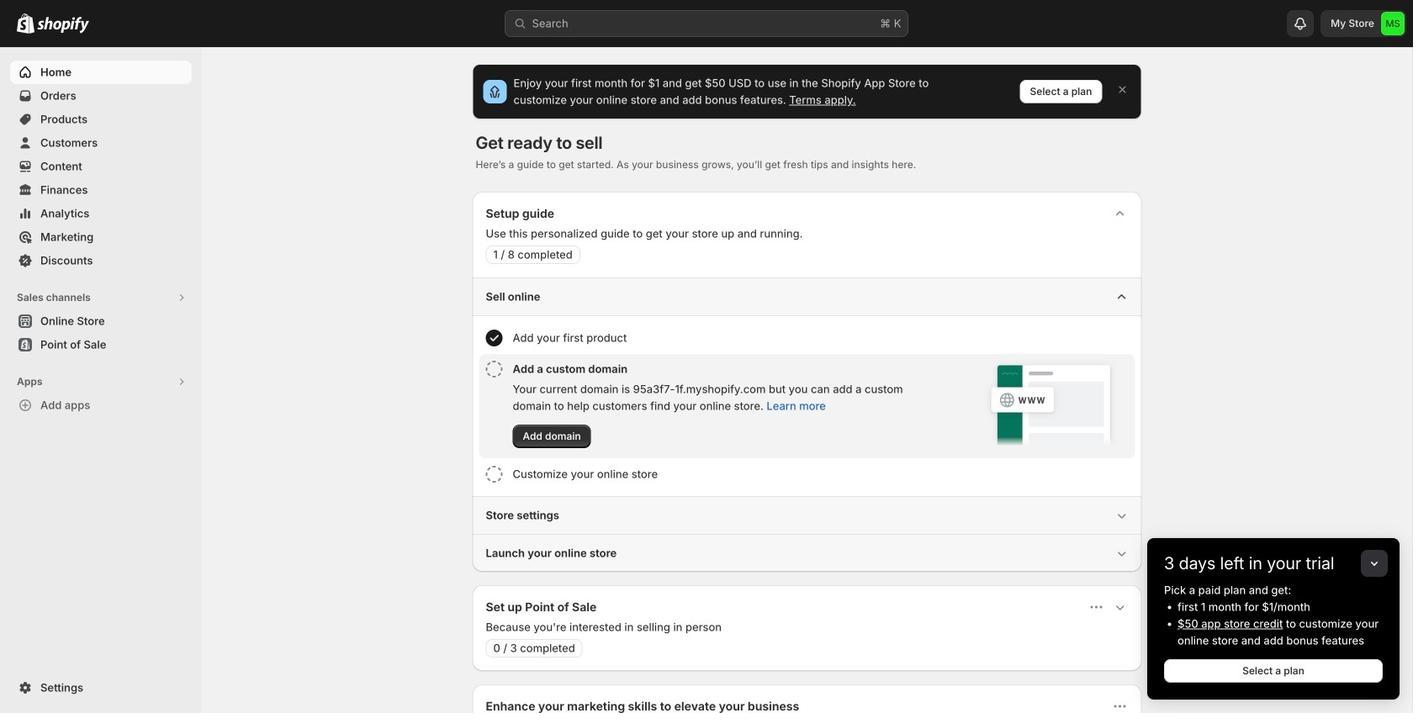 Task type: describe. For each thing, give the bounding box(es) containing it.
add a custom domain group
[[479, 354, 1135, 458]]

shopify image
[[37, 17, 89, 33]]

guide categories group
[[472, 278, 1142, 572]]

mark add a custom domain as done image
[[486, 361, 503, 378]]



Task type: vqa. For each thing, say whether or not it's contained in the screenshot.
My Store image at the right
yes



Task type: locate. For each thing, give the bounding box(es) containing it.
mark add your first product as not done image
[[486, 330, 503, 347]]

setup guide region
[[472, 192, 1142, 572]]

shopify image
[[17, 13, 34, 33]]

customize your online store group
[[479, 459, 1135, 490]]

sell online group
[[472, 278, 1142, 496]]

add your first product group
[[479, 323, 1135, 353]]

my store image
[[1381, 12, 1405, 35]]

mark customize your online store as done image
[[486, 466, 503, 483]]



